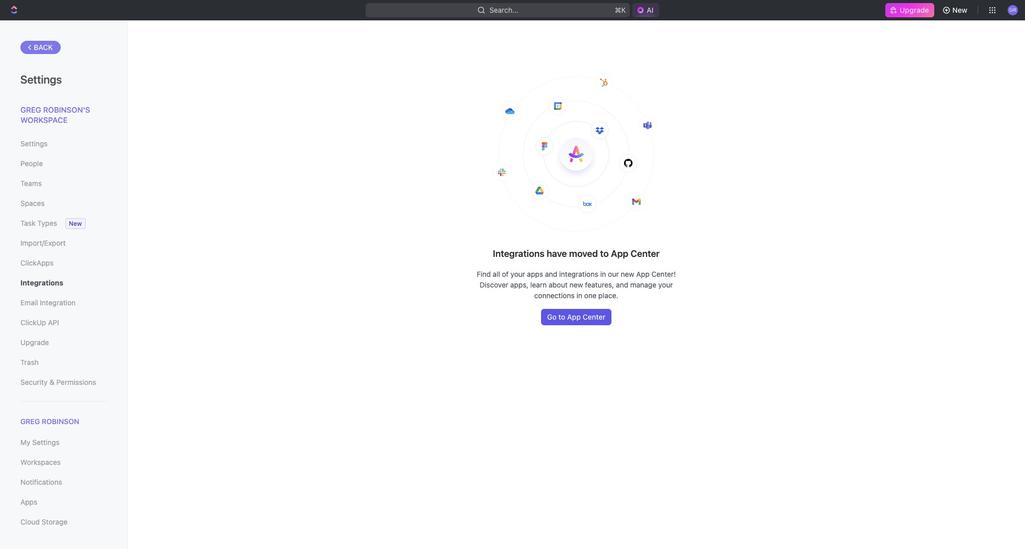 Task type: vqa. For each thing, say whether or not it's contained in the screenshot.
views
no



Task type: describe. For each thing, give the bounding box(es) containing it.
settings link
[[20, 135, 107, 152]]

back link
[[20, 41, 61, 54]]

integrations for integrations
[[20, 278, 63, 287]]

1 horizontal spatial and
[[616, 280, 628, 289]]

apps
[[527, 270, 543, 278]]

types
[[37, 219, 57, 227]]

people link
[[20, 155, 107, 172]]

1 vertical spatial in
[[577, 291, 582, 300]]

clickapps link
[[20, 254, 107, 272]]

integrations
[[559, 270, 598, 278]]

spaces link
[[20, 195, 107, 212]]

0 vertical spatial upgrade link
[[885, 3, 934, 17]]

permissions
[[56, 378, 96, 387]]

task
[[20, 219, 35, 227]]

ai
[[647, 6, 653, 14]]

integrations have moved to app center
[[493, 248, 660, 259]]

our
[[608, 270, 619, 278]]

clickup
[[20, 318, 46, 327]]

teams
[[20, 179, 42, 188]]

0 horizontal spatial upgrade link
[[20, 334, 107, 351]]

notifications link
[[20, 474, 107, 491]]

0 vertical spatial to
[[600, 248, 609, 259]]

0 vertical spatial settings
[[20, 73, 62, 86]]

integration
[[40, 298, 76, 307]]

go
[[547, 313, 557, 321]]

moved
[[569, 248, 598, 259]]

clickup api link
[[20, 314, 107, 331]]

trash
[[20, 358, 39, 367]]

cloud storage link
[[20, 514, 107, 531]]

about
[[549, 280, 568, 289]]

0 vertical spatial center
[[631, 248, 660, 259]]

settings element
[[0, 20, 127, 549]]

my
[[20, 438, 30, 447]]

email
[[20, 298, 38, 307]]

people
[[20, 159, 43, 168]]

robinson
[[42, 417, 79, 426]]

to inside button
[[558, 313, 565, 321]]

learn
[[530, 280, 547, 289]]

gr button
[[1005, 2, 1021, 18]]

integrations for integrations have moved to app center
[[493, 248, 544, 259]]

new inside button
[[952, 6, 967, 14]]

1 horizontal spatial in
[[600, 270, 606, 278]]

import/export link
[[20, 235, 107, 252]]

greg robinson's workspace
[[20, 105, 90, 124]]

greg for greg robinson's workspace
[[20, 105, 41, 114]]

1 vertical spatial new
[[570, 280, 583, 289]]

email integration
[[20, 298, 76, 307]]

cloud storage
[[20, 518, 67, 526]]

ai button
[[632, 3, 660, 17]]

0 vertical spatial app
[[611, 248, 628, 259]]

find all of your apps and integrations in our new app center! discover apps, learn about new features, and manage your connections in one place.
[[477, 270, 676, 300]]

search...
[[489, 6, 518, 14]]

&
[[49, 378, 54, 387]]

notifications
[[20, 478, 62, 487]]

place.
[[598, 291, 618, 300]]

workspaces
[[20, 458, 61, 467]]

all
[[493, 270, 500, 278]]

gr
[[1009, 7, 1016, 13]]

⌘k
[[615, 6, 626, 14]]

features,
[[585, 280, 614, 289]]

1 horizontal spatial your
[[658, 280, 673, 289]]

my settings
[[20, 438, 60, 447]]

cloud
[[20, 518, 40, 526]]



Task type: locate. For each thing, give the bounding box(es) containing it.
workspace
[[20, 115, 68, 124]]

1 horizontal spatial upgrade link
[[885, 3, 934, 17]]

upgrade link
[[885, 3, 934, 17], [20, 334, 107, 351]]

0 vertical spatial in
[[600, 270, 606, 278]]

integrations link
[[20, 274, 107, 292]]

2 horizontal spatial app
[[636, 270, 650, 278]]

to
[[600, 248, 609, 259], [558, 313, 565, 321]]

to right "moved"
[[600, 248, 609, 259]]

0 horizontal spatial new
[[570, 280, 583, 289]]

new down integrations
[[570, 280, 583, 289]]

app inside the go to app center button
[[567, 313, 581, 321]]

security & permissions link
[[20, 374, 107, 391]]

upgrade inside settings element
[[20, 338, 49, 347]]

apps
[[20, 498, 37, 506]]

email integration link
[[20, 294, 107, 312]]

back
[[34, 43, 53, 52]]

your
[[511, 270, 525, 278], [658, 280, 673, 289]]

1 vertical spatial your
[[658, 280, 673, 289]]

robinson's
[[43, 105, 90, 114]]

1 vertical spatial new
[[69, 220, 82, 227]]

connections
[[534, 291, 575, 300]]

1 vertical spatial upgrade link
[[20, 334, 107, 351]]

1 greg from the top
[[20, 105, 41, 114]]

manage
[[630, 280, 656, 289]]

new right the our
[[621, 270, 634, 278]]

center
[[631, 248, 660, 259], [583, 313, 605, 321]]

1 horizontal spatial new
[[952, 6, 967, 14]]

0 horizontal spatial and
[[545, 270, 557, 278]]

go to app center button
[[541, 309, 612, 325]]

1 horizontal spatial new
[[621, 270, 634, 278]]

security
[[20, 378, 48, 387]]

1 horizontal spatial center
[[631, 248, 660, 259]]

settings right my
[[32, 438, 60, 447]]

settings up the people on the top
[[20, 139, 48, 148]]

2 greg from the top
[[20, 417, 40, 426]]

app up manage
[[636, 270, 650, 278]]

0 horizontal spatial in
[[577, 291, 582, 300]]

upgrade link up trash link in the left bottom of the page
[[20, 334, 107, 351]]

0 vertical spatial integrations
[[493, 248, 544, 259]]

your down center!
[[658, 280, 673, 289]]

greg
[[20, 105, 41, 114], [20, 417, 40, 426]]

integrations inside settings element
[[20, 278, 63, 287]]

greg up my
[[20, 417, 40, 426]]

one
[[584, 291, 596, 300]]

0 horizontal spatial your
[[511, 270, 525, 278]]

find
[[477, 270, 491, 278]]

0 vertical spatial and
[[545, 270, 557, 278]]

1 horizontal spatial to
[[600, 248, 609, 259]]

0 horizontal spatial integrations
[[20, 278, 63, 287]]

upgrade down clickup
[[20, 338, 49, 347]]

0 vertical spatial greg
[[20, 105, 41, 114]]

storage
[[42, 518, 67, 526]]

in left one
[[577, 291, 582, 300]]

0 vertical spatial your
[[511, 270, 525, 278]]

greg for greg robinson
[[20, 417, 40, 426]]

greg robinson
[[20, 417, 79, 426]]

0 horizontal spatial upgrade
[[20, 338, 49, 347]]

trash link
[[20, 354, 107, 371]]

teams link
[[20, 175, 107, 192]]

0 vertical spatial new
[[952, 6, 967, 14]]

0 horizontal spatial center
[[583, 313, 605, 321]]

integrations up of
[[493, 248, 544, 259]]

task types
[[20, 219, 57, 227]]

2 vertical spatial settings
[[32, 438, 60, 447]]

2 vertical spatial app
[[567, 313, 581, 321]]

in
[[600, 270, 606, 278], [577, 291, 582, 300]]

1 vertical spatial integrations
[[20, 278, 63, 287]]

workspaces link
[[20, 454, 107, 471]]

0 vertical spatial upgrade
[[900, 6, 929, 14]]

in left the our
[[600, 270, 606, 278]]

greg inside greg robinson's workspace
[[20, 105, 41, 114]]

settings
[[20, 73, 62, 86], [20, 139, 48, 148], [32, 438, 60, 447]]

1 vertical spatial greg
[[20, 417, 40, 426]]

security & permissions
[[20, 378, 96, 387]]

and up about
[[545, 270, 557, 278]]

1 vertical spatial to
[[558, 313, 565, 321]]

new button
[[938, 2, 974, 18]]

to right go
[[558, 313, 565, 321]]

clickapps
[[20, 259, 54, 267]]

clickup api
[[20, 318, 59, 327]]

discover
[[480, 280, 508, 289]]

spaces
[[20, 199, 45, 208]]

1 vertical spatial settings
[[20, 139, 48, 148]]

have
[[547, 248, 567, 259]]

app right go
[[567, 313, 581, 321]]

my settings link
[[20, 434, 107, 451]]

new
[[952, 6, 967, 14], [69, 220, 82, 227]]

0 vertical spatial new
[[621, 270, 634, 278]]

go to app center
[[547, 313, 605, 321]]

of
[[502, 270, 509, 278]]

greg up "workspace" at the top left of page
[[20, 105, 41, 114]]

1 horizontal spatial integrations
[[493, 248, 544, 259]]

0 horizontal spatial new
[[69, 220, 82, 227]]

1 horizontal spatial app
[[611, 248, 628, 259]]

and
[[545, 270, 557, 278], [616, 280, 628, 289]]

integrations
[[493, 248, 544, 259], [20, 278, 63, 287]]

settings down back link
[[20, 73, 62, 86]]

1 vertical spatial center
[[583, 313, 605, 321]]

app up the our
[[611, 248, 628, 259]]

center up center!
[[631, 248, 660, 259]]

upgrade link left new button
[[885, 3, 934, 17]]

upgrade
[[900, 6, 929, 14], [20, 338, 49, 347]]

center!
[[651, 270, 676, 278]]

1 horizontal spatial upgrade
[[900, 6, 929, 14]]

apps link
[[20, 494, 107, 511]]

1 vertical spatial and
[[616, 280, 628, 289]]

0 horizontal spatial to
[[558, 313, 565, 321]]

app
[[611, 248, 628, 259], [636, 270, 650, 278], [567, 313, 581, 321]]

0 horizontal spatial app
[[567, 313, 581, 321]]

new inside settings element
[[69, 220, 82, 227]]

new
[[621, 270, 634, 278], [570, 280, 583, 289]]

import/export
[[20, 239, 66, 247]]

and down the our
[[616, 280, 628, 289]]

1 vertical spatial upgrade
[[20, 338, 49, 347]]

integrations down clickapps
[[20, 278, 63, 287]]

app inside find all of your apps and integrations in our new app center! discover apps, learn about new features, and manage your connections in one place.
[[636, 270, 650, 278]]

api
[[48, 318, 59, 327]]

1 vertical spatial app
[[636, 270, 650, 278]]

apps,
[[510, 280, 528, 289]]

center inside button
[[583, 313, 605, 321]]

center down one
[[583, 313, 605, 321]]

your up apps,
[[511, 270, 525, 278]]

upgrade left new button
[[900, 6, 929, 14]]



